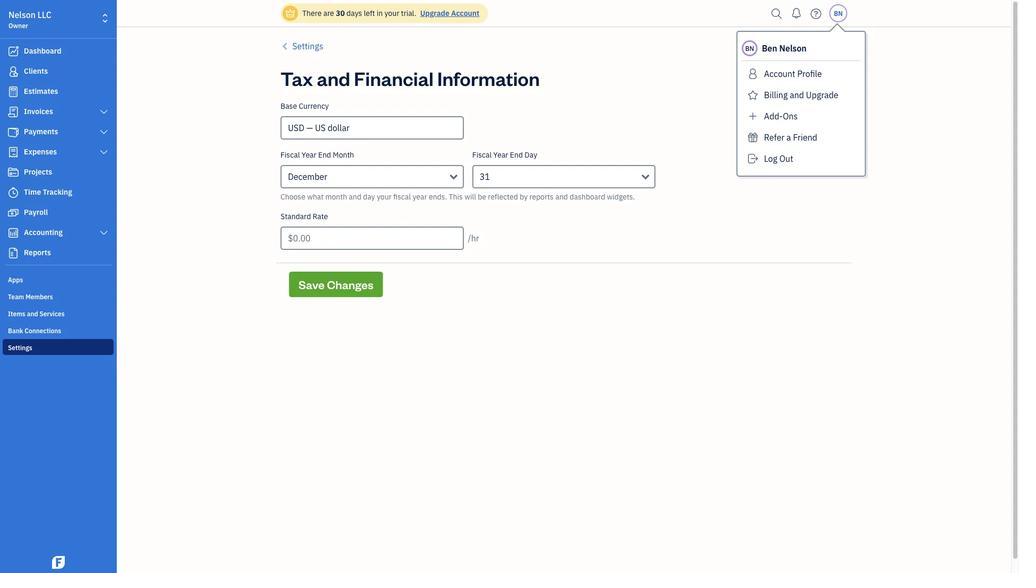 Task type: describe. For each thing, give the bounding box(es) containing it.
log
[[764, 153, 778, 164]]

accounting link
[[3, 223, 114, 243]]

expenses
[[24, 147, 57, 157]]

will
[[465, 192, 476, 202]]

save changes button
[[289, 272, 383, 297]]

add-ons
[[764, 111, 798, 122]]

refer a friend link
[[742, 129, 861, 146]]

base
[[281, 101, 297, 111]]

days
[[347, 8, 362, 18]]

0 horizontal spatial upgrade
[[420, 8, 450, 18]]

profile
[[797, 68, 822, 79]]

reports link
[[3, 244, 114, 263]]

estimates link
[[3, 82, 114, 101]]

accounting
[[24, 227, 63, 237]]

bn button
[[829, 4, 848, 22]]

financial
[[354, 65, 434, 91]]

freshbooks image
[[50, 556, 67, 569]]

currency
[[299, 101, 329, 111]]

bank connections
[[8, 326, 61, 335]]

end for december
[[318, 150, 331, 160]]

tax
[[281, 65, 313, 91]]

fiscal year end month
[[281, 150, 354, 160]]

dashboard
[[24, 46, 61, 56]]

end for 31
[[510, 150, 523, 160]]

and for services
[[27, 309, 38, 318]]

be
[[478, 192, 486, 202]]

add ons image
[[746, 108, 760, 125]]

0 vertical spatial account
[[451, 8, 480, 18]]

rate
[[313, 212, 328, 221]]

and for financial
[[317, 65, 350, 91]]

money image
[[7, 208, 20, 218]]

refer a friend image
[[746, 129, 760, 146]]

tax and financial information
[[281, 65, 540, 91]]

are
[[323, 8, 334, 18]]

projects
[[24, 167, 52, 177]]

payments link
[[3, 123, 114, 142]]

31
[[480, 171, 490, 182]]

apps
[[8, 276, 23, 284]]

ben
[[762, 43, 777, 54]]

bank connections link
[[3, 322, 114, 338]]

what
[[307, 192, 324, 202]]

owner
[[8, 21, 28, 30]]

in
[[377, 8, 383, 18]]

1 vertical spatial bn
[[745, 44, 754, 53]]

information
[[437, 65, 540, 91]]

Fiscal Year End Day field
[[472, 165, 656, 188]]

ons
[[783, 111, 798, 122]]

team members
[[8, 293, 53, 301]]

by
[[520, 192, 528, 202]]

payroll link
[[3, 203, 114, 222]]

a
[[787, 132, 791, 143]]

client image
[[7, 66, 20, 77]]

bn inside dropdown button
[[834, 9, 843, 18]]

choose
[[281, 192, 305, 202]]

refer a friend
[[764, 132, 817, 143]]

report image
[[7, 248, 20, 259]]

log out button
[[742, 150, 861, 167]]

choose what month and day your fiscal year ends. this will be reflected by reports and dashboard widgets.
[[281, 192, 635, 202]]

widgets.
[[607, 192, 635, 202]]

settings button
[[281, 40, 323, 53]]

Fiscal Year End Month field
[[281, 165, 464, 188]]

llc
[[38, 9, 51, 20]]

reports
[[530, 192, 554, 202]]

0 vertical spatial your
[[385, 8, 399, 18]]

invoices link
[[3, 102, 114, 122]]

dashboard image
[[7, 46, 20, 57]]

nelson inside nelson llc owner
[[8, 9, 36, 20]]

1 vertical spatial nelson
[[779, 43, 807, 54]]

fiscal year end day
[[472, 150, 537, 160]]

base currency
[[281, 101, 329, 111]]

refer
[[764, 132, 785, 143]]

and for upgrade
[[790, 89, 804, 101]]

clients link
[[3, 62, 114, 81]]

chevron large down image for payments
[[99, 128, 109, 136]]

billing and upgrade image
[[746, 87, 760, 104]]

year
[[413, 192, 427, 202]]

estimates
[[24, 86, 58, 96]]

save changes
[[299, 277, 374, 292]]

settings link
[[3, 339, 114, 355]]

main element
[[0, 0, 143, 573]]

fiscal for 31
[[472, 150, 492, 160]]

there are 30 days left in your trial. upgrade account
[[302, 8, 480, 18]]

changes
[[327, 277, 374, 292]]

ends.
[[429, 192, 447, 202]]

month
[[325, 192, 347, 202]]

30
[[336, 8, 345, 18]]

projects link
[[3, 163, 114, 182]]



Task type: locate. For each thing, give the bounding box(es) containing it.
chevronleft image
[[281, 40, 290, 53]]

chevron large down image up 'expenses' "link"
[[99, 128, 109, 136]]

notifications image
[[788, 3, 805, 24]]

your right day
[[377, 192, 392, 202]]

settings inside 'main' element
[[8, 343, 32, 352]]

end left "month" on the top of page
[[318, 150, 331, 160]]

nelson
[[8, 9, 36, 20], [779, 43, 807, 54]]

nelson up owner
[[8, 9, 36, 20]]

billing
[[764, 89, 788, 101]]

chevron large down image for invoices
[[99, 108, 109, 116]]

chevron large down image for accounting
[[99, 229, 109, 237]]

go to help image
[[808, 6, 825, 22]]

estimate image
[[7, 87, 20, 97]]

log out image
[[746, 150, 760, 167]]

project image
[[7, 167, 20, 178]]

settings down bank
[[8, 343, 32, 352]]

add-ons link
[[742, 108, 861, 125]]

upgrade down "profile"
[[806, 89, 839, 101]]

1 horizontal spatial settings
[[292, 41, 323, 52]]

year for 31
[[493, 150, 508, 160]]

account profile
[[764, 68, 822, 79]]

account profile link
[[742, 65, 861, 82]]

fiscal up december
[[281, 150, 300, 160]]

year for december
[[302, 150, 316, 160]]

chart image
[[7, 228, 20, 238]]

1 vertical spatial account
[[764, 68, 795, 79]]

your right in
[[385, 8, 399, 18]]

1 horizontal spatial account
[[764, 68, 795, 79]]

year
[[302, 150, 316, 160], [493, 150, 508, 160]]

time tracking link
[[3, 183, 114, 202]]

time tracking
[[24, 187, 72, 197]]

billing and upgrade button
[[742, 87, 861, 104]]

4 chevron large down image from the top
[[99, 229, 109, 237]]

dashboard
[[570, 192, 605, 202]]

upgrade right trial.
[[420, 8, 450, 18]]

1 horizontal spatial nelson
[[779, 43, 807, 54]]

day
[[363, 192, 375, 202]]

log out
[[764, 153, 793, 164]]

reflected
[[488, 192, 518, 202]]

payment image
[[7, 127, 20, 137]]

Currency text field
[[282, 117, 463, 139]]

2 fiscal from the left
[[472, 150, 492, 160]]

services
[[40, 309, 65, 318]]

0 horizontal spatial end
[[318, 150, 331, 160]]

0 horizontal spatial account
[[451, 8, 480, 18]]

settings right "chevronleft" image
[[292, 41, 323, 52]]

dashboard link
[[3, 42, 114, 61]]

reports
[[24, 248, 51, 257]]

and left day
[[349, 192, 361, 202]]

fiscal for december
[[281, 150, 300, 160]]

/hr
[[468, 233, 479, 244]]

0 horizontal spatial nelson
[[8, 9, 36, 20]]

members
[[26, 293, 53, 301]]

save
[[299, 277, 325, 292]]

crown image
[[285, 8, 296, 19]]

1 fiscal from the left
[[281, 150, 300, 160]]

upgrade
[[420, 8, 450, 18], [806, 89, 839, 101]]

chevron large down image inside accounting link
[[99, 229, 109, 237]]

this
[[449, 192, 463, 202]]

2 end from the left
[[510, 150, 523, 160]]

chevron large down image up payments link
[[99, 108, 109, 116]]

chevron large down image
[[99, 108, 109, 116], [99, 128, 109, 136], [99, 148, 109, 157], [99, 229, 109, 237]]

1 end from the left
[[318, 150, 331, 160]]

1 horizontal spatial upgrade
[[806, 89, 839, 101]]

2 year from the left
[[493, 150, 508, 160]]

and inside items and services link
[[27, 309, 38, 318]]

1 chevron large down image from the top
[[99, 108, 109, 116]]

1 vertical spatial your
[[377, 192, 392, 202]]

team
[[8, 293, 24, 301]]

0 vertical spatial upgrade
[[420, 8, 450, 18]]

and up currency
[[317, 65, 350, 91]]

add-
[[764, 111, 783, 122]]

chevron large down image for expenses
[[99, 148, 109, 157]]

account
[[451, 8, 480, 18], [764, 68, 795, 79]]

upgrade account link
[[418, 8, 480, 18]]

chevron large down image inside invoices link
[[99, 108, 109, 116]]

left
[[364, 8, 375, 18]]

items and services
[[8, 309, 65, 318]]

expense image
[[7, 147, 20, 158]]

ben nelson
[[762, 43, 807, 54]]

end left day at right
[[510, 150, 523, 160]]

bank
[[8, 326, 23, 335]]

settings inside button
[[292, 41, 323, 52]]

day
[[525, 150, 537, 160]]

1 vertical spatial upgrade
[[806, 89, 839, 101]]

out
[[780, 153, 793, 164]]

friend
[[793, 132, 817, 143]]

clients
[[24, 66, 48, 76]]

fiscal
[[281, 150, 300, 160], [472, 150, 492, 160]]

chevron large down image down "payroll" link
[[99, 229, 109, 237]]

bn
[[834, 9, 843, 18], [745, 44, 754, 53]]

standard rate
[[281, 212, 328, 221]]

0 horizontal spatial year
[[302, 150, 316, 160]]

chevron large down image up the projects link
[[99, 148, 109, 157]]

tracking
[[43, 187, 72, 197]]

1 horizontal spatial fiscal
[[472, 150, 492, 160]]

timer image
[[7, 187, 20, 198]]

team members link
[[3, 288, 114, 304]]

and inside billing and upgrade "button"
[[790, 89, 804, 101]]

bn left ben
[[745, 44, 754, 53]]

items
[[8, 309, 25, 318]]

invoice image
[[7, 107, 20, 117]]

your
[[385, 8, 399, 18], [377, 192, 392, 202]]

settings
[[292, 41, 323, 52], [8, 343, 32, 352]]

fiscal
[[393, 192, 411, 202]]

1 horizontal spatial year
[[493, 150, 508, 160]]

Standard Rate text field
[[281, 227, 464, 250]]

0 vertical spatial nelson
[[8, 9, 36, 20]]

0 vertical spatial bn
[[834, 9, 843, 18]]

year up december
[[302, 150, 316, 160]]

search image
[[768, 6, 785, 22]]

fiscal up 31
[[472, 150, 492, 160]]

account profile image
[[746, 65, 760, 82]]

nelson llc owner
[[8, 9, 51, 30]]

0 horizontal spatial fiscal
[[281, 150, 300, 160]]

billing and upgrade
[[764, 89, 839, 101]]

nelson right ben
[[779, 43, 807, 54]]

time
[[24, 187, 41, 197]]

and right items
[[27, 309, 38, 318]]

and right reports
[[556, 192, 568, 202]]

bn right go to help image
[[834, 9, 843, 18]]

1 horizontal spatial bn
[[834, 9, 843, 18]]

apps link
[[3, 271, 114, 287]]

0 vertical spatial settings
[[292, 41, 323, 52]]

0 horizontal spatial bn
[[745, 44, 754, 53]]

1 year from the left
[[302, 150, 316, 160]]

1 vertical spatial settings
[[8, 343, 32, 352]]

and right billing
[[790, 89, 804, 101]]

chevron large down image inside payments link
[[99, 128, 109, 136]]

items and services link
[[3, 305, 114, 321]]

year left day at right
[[493, 150, 508, 160]]

upgrade inside billing and upgrade "button"
[[806, 89, 839, 101]]

standard
[[281, 212, 311, 221]]

1 horizontal spatial end
[[510, 150, 523, 160]]

3 chevron large down image from the top
[[99, 148, 109, 157]]

month
[[333, 150, 354, 160]]

2 chevron large down image from the top
[[99, 128, 109, 136]]

0 horizontal spatial settings
[[8, 343, 32, 352]]

trial.
[[401, 8, 416, 18]]

expenses link
[[3, 143, 114, 162]]

december
[[288, 171, 327, 182]]



Task type: vqa. For each thing, say whether or not it's contained in the screenshot.
"widgets."
yes



